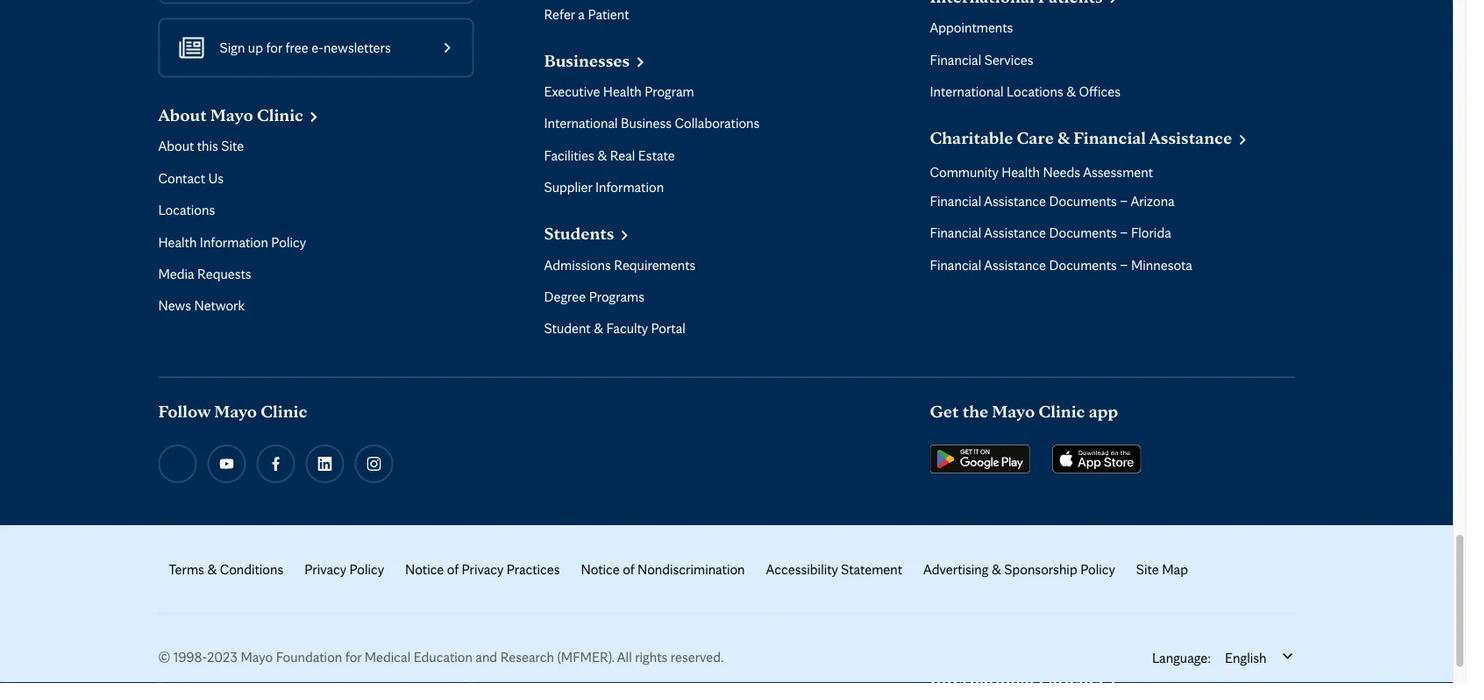 Task type: vqa. For each thing, say whether or not it's contained in the screenshot.
of associated with Privacy
yes



Task type: locate. For each thing, give the bounding box(es) containing it.
1 – from the top
[[1121, 193, 1129, 210]]

& left real
[[598, 147, 607, 164]]

clinic
[[257, 105, 303, 126], [261, 401, 307, 422], [1039, 401, 1086, 422]]

financial services link
[[930, 51, 1034, 69]]

about inside text box
[[158, 105, 207, 126]]

notice right privacy policy
[[405, 561, 444, 578]]

0 vertical spatial about
[[158, 105, 207, 126]]

& inside student & faculty portal text box
[[594, 320, 604, 337]]

0 horizontal spatial international
[[544, 115, 618, 132]]

assistance down community health needs assessment text box
[[985, 193, 1047, 210]]

of left 'nondiscrimination'
[[623, 561, 635, 578]]

0 vertical spatial health
[[603, 83, 642, 100]]

1 vertical spatial about
[[158, 138, 194, 155]]

0 horizontal spatial privacy
[[305, 561, 346, 578]]

About this Site text field
[[158, 138, 244, 156]]

health down "care"
[[1002, 164, 1040, 181]]

Student & Faculty Portal text field
[[544, 320, 686, 338]]

privacy left practices
[[462, 561, 504, 578]]

2 – from the top
[[1121, 225, 1129, 242]]

assistance for financial assistance documents – minnesota
[[985, 256, 1047, 274]]

1 horizontal spatial international
[[930, 83, 1004, 100]]

1 vertical spatial international
[[544, 115, 618, 132]]

e-
[[312, 40, 324, 57]]

Privacy Policy text field
[[305, 561, 384, 579]]

notice of privacy practices
[[405, 561, 560, 578]]

health inside text box
[[1002, 164, 1040, 181]]

2 of from the left
[[623, 561, 635, 578]]

0 horizontal spatial notice
[[405, 561, 444, 578]]

assistance inside text field
[[985, 193, 1047, 210]]

0 vertical spatial documents
[[1050, 193, 1118, 210]]

of inside 'text field'
[[623, 561, 635, 578]]

notice right practices
[[581, 561, 620, 578]]

privacy right conditions at the left bottom of page
[[305, 561, 346, 578]]

financial for financial assistance documents – arizona
[[930, 193, 982, 210]]

1 horizontal spatial health
[[603, 83, 642, 100]]

1 of from the left
[[447, 561, 459, 578]]

mayo up this at the top left of page
[[210, 105, 253, 126]]

financial assistance documents – minnesota
[[930, 256, 1193, 274]]

documents for arizona
[[1050, 193, 1118, 210]]

statement
[[841, 561, 903, 578]]

&
[[1067, 83, 1076, 100], [1058, 127, 1070, 148], [598, 147, 607, 164], [594, 320, 604, 337], [207, 561, 217, 578], [992, 561, 1002, 578]]

Refer a Patient text field
[[544, 6, 629, 23]]

health information policy link
[[158, 234, 306, 252]]

services
[[985, 51, 1034, 68]]

privacy policy
[[305, 561, 384, 578]]

& for facilities & real estate
[[598, 147, 607, 164]]

& left the offices at the top
[[1067, 83, 1076, 100]]

2 horizontal spatial health
[[1002, 164, 1040, 181]]

0 horizontal spatial site
[[221, 138, 244, 155]]

1 horizontal spatial for
[[345, 649, 362, 666]]

International Locations & Offices text field
[[930, 83, 1121, 101]]

sponsorship
[[1005, 561, 1078, 578]]

assistance down "financial assistance documents – arizona" text field
[[985, 225, 1047, 242]]

a
[[578, 6, 585, 23]]

admissions requirements link
[[544, 256, 696, 274]]

(mfmer).
[[557, 649, 615, 666]]

assistance down financial assistance documents – florida text field
[[985, 256, 1047, 274]]

financial assistance documents – arizona
[[930, 193, 1175, 210]]

3 documents from the top
[[1050, 256, 1118, 274]]

1 vertical spatial locations
[[158, 202, 215, 219]]

1 horizontal spatial information
[[596, 179, 664, 196]]

of inside text field
[[447, 561, 459, 578]]

privacy inside text field
[[305, 561, 346, 578]]

collaborations
[[675, 115, 760, 132]]

information for about mayo clinic
[[200, 234, 268, 251]]

international locations & offices
[[930, 83, 1121, 100]]

english button
[[1226, 647, 1295, 670]]

1 privacy from the left
[[305, 561, 346, 578]]

international for international business collaborations
[[544, 115, 618, 132]]

& right "care"
[[1058, 127, 1070, 148]]

3 – from the top
[[1121, 256, 1129, 274]]

media requests
[[158, 266, 251, 283]]

international inside 'text field'
[[544, 115, 618, 132]]

information inside text field
[[200, 234, 268, 251]]

notice inside 'text field'
[[581, 561, 620, 578]]

2 documents from the top
[[1050, 225, 1118, 242]]

locations
[[1007, 83, 1064, 100], [158, 202, 215, 219]]

& inside international locations & offices text box
[[1067, 83, 1076, 100]]

1 about from the top
[[158, 105, 207, 126]]

& for terms & conditions
[[207, 561, 217, 578]]

& right terms
[[207, 561, 217, 578]]

for left medical
[[345, 649, 362, 666]]

get the mayo clinic app
[[930, 401, 1119, 422]]

1 notice from the left
[[405, 561, 444, 578]]

students link
[[544, 220, 632, 246]]

information up requests
[[200, 234, 268, 251]]

0 vertical spatial site
[[221, 138, 244, 155]]

0 horizontal spatial for
[[266, 40, 283, 57]]

financial inside 'link'
[[930, 193, 982, 210]]

locations inside text box
[[1007, 83, 1064, 100]]

& inside terms & conditions text field
[[207, 561, 217, 578]]

locations link
[[158, 202, 215, 220]]

contact
[[158, 170, 205, 187]]

mayo right follow
[[214, 401, 257, 422]]

community health needs assessment
[[930, 164, 1154, 181]]

up
[[248, 40, 263, 57]]

2 about from the top
[[158, 138, 194, 155]]

faculty
[[607, 320, 648, 337]]

privacy policy link
[[305, 561, 384, 579]]

accessibility statement
[[766, 561, 903, 578]]

information
[[596, 179, 664, 196], [200, 234, 268, 251]]

program
[[645, 83, 695, 100]]

0 horizontal spatial information
[[200, 234, 268, 251]]

None text field
[[930, 124, 1250, 148]]

Students text field
[[544, 220, 632, 244]]

international for international locations & offices
[[930, 83, 1004, 100]]

1 vertical spatial site
[[1137, 561, 1160, 578]]

requests
[[197, 266, 251, 283]]

facilities & real estate link
[[544, 147, 675, 165]]

financial assistance documents – florida
[[930, 225, 1172, 242]]

1 vertical spatial health
[[1002, 164, 1040, 181]]

needs
[[1044, 164, 1081, 181]]

clinic inside text box
[[257, 105, 303, 126]]

– left florida
[[1121, 225, 1129, 242]]

supplier information
[[544, 179, 664, 196]]

for right up
[[266, 40, 283, 57]]

android app on google play image
[[930, 445, 1031, 474]]

supplier
[[544, 179, 593, 196]]

about left this at the top left of page
[[158, 138, 194, 155]]

0 vertical spatial international
[[930, 83, 1004, 100]]

Terms & Conditions text field
[[169, 561, 284, 579]]

1 documents from the top
[[1050, 193, 1118, 210]]

0 vertical spatial for
[[266, 40, 283, 57]]

1 horizontal spatial of
[[623, 561, 635, 578]]

documents down financial assistance documents – florida text field
[[1050, 256, 1118, 274]]

admissions requirements
[[544, 256, 696, 274]]

care
[[1017, 127, 1054, 148]]

1 vertical spatial documents
[[1050, 225, 1118, 242]]

students
[[544, 223, 618, 244]]

documents inside text field
[[1050, 193, 1118, 210]]

student
[[544, 320, 591, 337]]

information down real
[[596, 179, 664, 196]]

contact us
[[158, 170, 224, 187]]

0 horizontal spatial health
[[158, 234, 197, 251]]

1 vertical spatial for
[[345, 649, 362, 666]]

& for advertising & sponsorship policy
[[992, 561, 1002, 578]]

financial for financial assistance documents – florida
[[930, 225, 982, 242]]

Contact Us text field
[[158, 170, 224, 188]]

0 vertical spatial –
[[1121, 193, 1129, 210]]

offices
[[1080, 83, 1121, 100]]

reserved.
[[671, 649, 724, 666]]

health for executive
[[603, 83, 642, 100]]

Financial Assistance Documents – Arizona text field
[[930, 193, 1175, 211]]

0 horizontal spatial policy
[[271, 234, 306, 251]]

– left arizona
[[1121, 193, 1129, 210]]

portal
[[651, 320, 686, 337]]

– for florida
[[1121, 225, 1129, 242]]

executive
[[544, 83, 600, 100]]

about up about this site
[[158, 105, 207, 126]]

2 horizontal spatial policy
[[1081, 561, 1116, 578]]

financial for financial assistance documents – minnesota
[[930, 256, 982, 274]]

& inside advertising & sponsorship policy text box
[[992, 561, 1002, 578]]

and
[[476, 649, 498, 666]]

facilities
[[544, 147, 595, 164]]

estate
[[639, 147, 675, 164]]

health for community
[[1002, 164, 1040, 181]]

Sign up for free e-newsletters text field
[[220, 38, 391, 59]]

2 vertical spatial –
[[1121, 256, 1129, 274]]

financial services
[[930, 51, 1034, 68]]

2 privacy from the left
[[462, 561, 504, 578]]

0 vertical spatial information
[[596, 179, 664, 196]]

terms & conditions link
[[169, 561, 284, 579]]

about inside text field
[[158, 138, 194, 155]]

& right advertising
[[992, 561, 1002, 578]]

1 horizontal spatial site
[[1137, 561, 1160, 578]]

community health needs assessment link
[[930, 164, 1154, 182]]

documents down needs
[[1050, 193, 1118, 210]]

health up business
[[603, 83, 642, 100]]

1 vertical spatial information
[[200, 234, 268, 251]]

health
[[603, 83, 642, 100], [1002, 164, 1040, 181], [158, 234, 197, 251]]

refer a patient
[[544, 6, 629, 23]]

– left minnesota
[[1121, 256, 1129, 274]]

notice inside text field
[[405, 561, 444, 578]]

admissions
[[544, 256, 611, 274]]

international down financial services link at right top
[[930, 83, 1004, 100]]

international down executive
[[544, 115, 618, 132]]

1 horizontal spatial locations
[[1007, 83, 1064, 100]]

financial assistance documents – florida link
[[930, 225, 1172, 242]]

appointments link
[[930, 19, 1014, 37]]

& inside the facilities & real estate text field
[[598, 147, 607, 164]]

assistance
[[1150, 127, 1233, 148], [985, 193, 1047, 210], [985, 225, 1047, 242], [985, 256, 1047, 274]]

international locations & offices link
[[930, 83, 1121, 101]]

real
[[610, 147, 635, 164]]

None text field
[[930, 0, 1121, 7]]

– inside text field
[[1121, 193, 1129, 210]]

information inside "text field"
[[596, 179, 664, 196]]

0 horizontal spatial of
[[447, 561, 459, 578]]

news
[[158, 298, 191, 315]]

site left map
[[1137, 561, 1160, 578]]

none text field containing charitable care & financial
[[930, 124, 1250, 148]]

degree
[[544, 288, 586, 306]]

Degree Programs text field
[[544, 288, 645, 306]]

& left faculty
[[594, 320, 604, 337]]

Accessibility Statement text field
[[766, 561, 903, 579]]

site right this at the top left of page
[[221, 138, 244, 155]]

privacy
[[305, 561, 346, 578], [462, 561, 504, 578]]

for inside text field
[[266, 40, 283, 57]]

language:
[[1153, 650, 1212, 667]]

international inside text box
[[930, 83, 1004, 100]]

Community Health Needs Assessment text field
[[930, 164, 1154, 182]]

health up 'media'
[[158, 234, 197, 251]]

apple download on the app store image
[[1052, 445, 1142, 474]]

0 vertical spatial locations
[[1007, 83, 1064, 100]]

locations down contact us link
[[158, 202, 215, 219]]

Site Map text field
[[1137, 561, 1189, 579]]

2 vertical spatial health
[[158, 234, 197, 251]]

of left practices
[[447, 561, 459, 578]]

1 horizontal spatial notice
[[581, 561, 620, 578]]

1 horizontal spatial privacy
[[462, 561, 504, 578]]

2 vertical spatial documents
[[1050, 256, 1118, 274]]

2 notice from the left
[[581, 561, 620, 578]]

this
[[197, 138, 218, 155]]

1 vertical spatial –
[[1121, 225, 1129, 242]]

policy inside text box
[[1081, 561, 1116, 578]]

documents up financial assistance documents – minnesota
[[1050, 225, 1118, 242]]

locations down services
[[1007, 83, 1064, 100]]

for
[[266, 40, 283, 57], [345, 649, 362, 666]]

documents for minnesota
[[1050, 256, 1118, 274]]



Task type: describe. For each thing, give the bounding box(es) containing it.
media
[[158, 266, 194, 283]]

of for privacy
[[447, 561, 459, 578]]

charitable
[[930, 127, 1014, 148]]

sign up for free e-newsletters link
[[158, 19, 523, 78]]

assistance for financial assistance documents – florida
[[985, 225, 1047, 242]]

businesses
[[544, 50, 630, 71]]

nondiscrimination
[[638, 561, 745, 578]]

of for nondiscrimination
[[623, 561, 635, 578]]

refer
[[544, 6, 575, 23]]

assistance for financial assistance documents – arizona
[[985, 193, 1047, 210]]

accessibility statement link
[[766, 561, 903, 579]]

map
[[1163, 561, 1189, 578]]

appointments
[[930, 19, 1014, 36]]

– for arizona
[[1121, 193, 1129, 210]]

2023
[[207, 649, 238, 666]]

health information policy
[[158, 234, 306, 251]]

newsletters
[[324, 40, 391, 57]]

Facilities & Real Estate text field
[[544, 147, 675, 165]]

facilities & real estate
[[544, 147, 675, 164]]

Businesses text field
[[544, 46, 648, 71]]

1 horizontal spatial policy
[[350, 561, 384, 578]]

practices
[[507, 561, 560, 578]]

rights
[[635, 649, 668, 666]]

Notice of Nondiscrimination text field
[[581, 561, 745, 579]]

notice for notice of privacy practices
[[405, 561, 444, 578]]

notice of privacy practices link
[[405, 561, 560, 579]]

mayo inside about mayo clinic text box
[[210, 105, 253, 126]]

accessibility
[[766, 561, 838, 578]]

executive health program link
[[544, 83, 695, 101]]

notice of nondiscrimination link
[[581, 561, 745, 579]]

Executive Health Program text field
[[544, 83, 695, 101]]

student & faculty portal
[[544, 320, 686, 337]]

– for minnesota
[[1121, 256, 1129, 274]]

Supplier Information text field
[[544, 179, 664, 197]]

documents for florida
[[1050, 225, 1118, 242]]

0 horizontal spatial locations
[[158, 202, 215, 219]]

all
[[618, 649, 632, 666]]

site inside text box
[[1137, 561, 1160, 578]]

about this site link
[[158, 138, 244, 156]]

secondary element
[[0, 0, 1454, 526]]

app
[[1089, 401, 1119, 422]]

financial assistance documents – arizona link
[[930, 193, 1175, 211]]

Appointments text field
[[930, 19, 1014, 37]]

contact us link
[[158, 170, 224, 188]]

requirements
[[614, 256, 696, 274]]

supplier information link
[[544, 179, 664, 197]]

international business collaborations
[[544, 115, 760, 132]]

programs
[[589, 288, 645, 306]]

minnesota
[[1132, 256, 1193, 274]]

about mayo clinic
[[158, 105, 303, 126]]

florida
[[1132, 225, 1172, 242]]

1998-
[[173, 649, 207, 666]]

international business collaborations link
[[544, 115, 760, 133]]

follow
[[158, 401, 211, 422]]

research
[[501, 649, 554, 666]]

mayo right the 2023 at the bottom left
[[241, 649, 273, 666]]

follow mayo clinic
[[158, 401, 307, 422]]

site inside text field
[[221, 138, 244, 155]]

policy inside secondary element
[[271, 234, 306, 251]]

site map
[[1137, 561, 1189, 578]]

business
[[621, 115, 672, 132]]

Financial Services text field
[[930, 51, 1034, 69]]

Admissions Requirements text field
[[544, 256, 696, 274]]

clinic for about mayo clinic
[[257, 105, 303, 126]]

community
[[930, 164, 999, 181]]

news network
[[158, 298, 245, 315]]

charitable care & financial
[[930, 127, 1147, 148]]

assistance up arizona
[[1150, 127, 1233, 148]]

Notice of Privacy Practices text field
[[405, 561, 560, 579]]

advertising
[[924, 561, 989, 578]]

student & faculty portal link
[[544, 320, 686, 338]]

english
[[1226, 650, 1267, 667]]

media requests link
[[158, 266, 251, 284]]

businesses link
[[544, 46, 648, 73]]

News Network text field
[[158, 298, 245, 315]]

Financial Assistance Documents – Florida text field
[[930, 225, 1172, 242]]

advertising & sponsorship policy
[[924, 561, 1116, 578]]

terms & conditions
[[169, 561, 284, 578]]

mayo right the
[[993, 401, 1035, 422]]

foundation
[[276, 649, 342, 666]]

notice for notice of nondiscrimination
[[581, 561, 620, 578]]

medical
[[365, 649, 411, 666]]

us
[[208, 170, 224, 187]]

Media Requests text field
[[158, 266, 251, 284]]

sign up for free e-newsletters
[[220, 40, 391, 57]]

financial for financial services
[[930, 51, 982, 68]]

© 1998-2023 mayo foundation for medical education and research (mfmer). all rights reserved.
[[158, 649, 724, 666]]

advertising & sponsorship policy link
[[924, 561, 1116, 579]]

get
[[930, 401, 959, 422]]

financial assistance documents – minnesota link
[[930, 256, 1193, 274]]

& for student & faculty portal
[[594, 320, 604, 337]]

Locations text field
[[158, 202, 215, 220]]

notice of nondiscrimination
[[581, 561, 745, 578]]

arizona
[[1131, 193, 1175, 210]]

executive health program
[[544, 83, 695, 100]]

terms
[[169, 561, 204, 578]]

Health Information Policy text field
[[158, 234, 306, 252]]

news network link
[[158, 298, 245, 315]]

about mayo clinic link
[[158, 101, 321, 127]]

free
[[286, 40, 309, 57]]

about for about mayo clinic
[[158, 105, 207, 126]]

Advertising & Sponsorship Policy text field
[[924, 561, 1116, 579]]

patient
[[588, 6, 629, 23]]

information for businesses
[[596, 179, 664, 196]]

Financial Assistance Documents – Minnesota text field
[[930, 256, 1193, 274]]

clinic for follow mayo clinic
[[261, 401, 307, 422]]

International Business Collaborations text field
[[544, 115, 760, 133]]

degree programs
[[544, 288, 645, 306]]

About Mayo Clinic text field
[[158, 101, 321, 126]]

privacy inside text field
[[462, 561, 504, 578]]

sign
[[220, 40, 245, 57]]

about for about this site
[[158, 138, 194, 155]]



